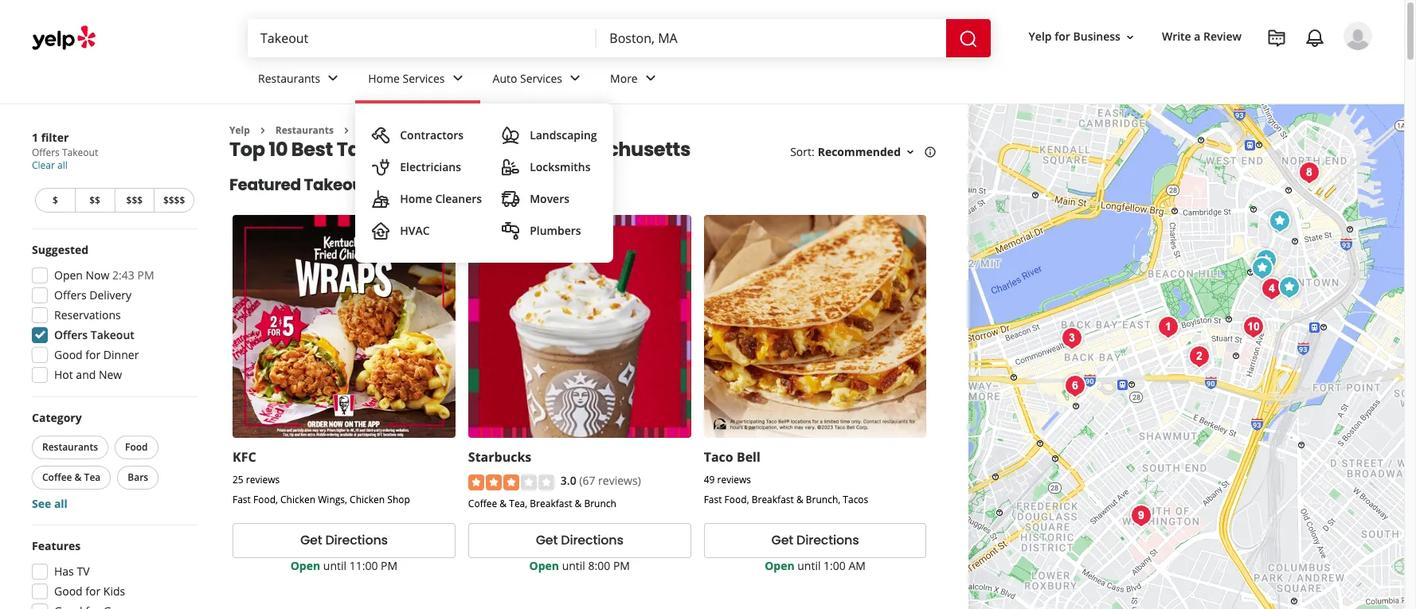 Task type: locate. For each thing, give the bounding box(es) containing it.
0 horizontal spatial until
[[323, 558, 347, 573]]

2 food, from the left
[[725, 493, 749, 507]]

get directions link down brunch
[[468, 523, 691, 558]]

for left kids
[[85, 584, 101, 599]]

sort:
[[790, 145, 815, 160]]

2 vertical spatial for
[[85, 584, 101, 599]]

home cleaners link
[[365, 183, 488, 215]]

get
[[300, 531, 322, 550], [536, 531, 558, 550], [772, 531, 794, 550]]

restaurants link up best
[[245, 57, 355, 104]]

0 horizontal spatial 24 chevron down v2 image
[[324, 69, 343, 88]]

offers down filter
[[32, 146, 60, 159]]

1 horizontal spatial reviews
[[717, 473, 751, 487]]

0 vertical spatial all
[[57, 159, 68, 172]]

1 horizontal spatial 16 chevron right v2 image
[[340, 124, 353, 137]]

user actions element
[[1016, 20, 1395, 118]]

business categories element
[[245, 57, 1373, 263]]

0 vertical spatial yelp
[[1029, 29, 1052, 44]]

2 horizontal spatial pm
[[613, 558, 630, 573]]

chicken left wings,
[[280, 493, 316, 507]]

for left business
[[1055, 29, 1071, 44]]

tea
[[84, 471, 101, 484]]

until for kfc
[[323, 558, 347, 573]]

open left 11:00
[[291, 558, 320, 573]]

0 horizontal spatial directions
[[325, 531, 388, 550]]

1 horizontal spatial home
[[400, 191, 432, 206]]

get directions link down brunch,
[[704, 523, 927, 558]]

1 horizontal spatial food,
[[725, 493, 749, 507]]

directions for taco
[[797, 531, 859, 550]]

for down offers takeout
[[85, 347, 101, 362]]

1 vertical spatial starbucks image
[[1246, 253, 1278, 284]]

offers delivery
[[54, 288, 132, 303]]

home inside 'home cleaners' link
[[400, 191, 432, 206]]

0 horizontal spatial 24 chevron down v2 image
[[566, 69, 585, 88]]

reviews down taco bell link
[[717, 473, 751, 487]]

1 get from the left
[[300, 531, 322, 550]]

2 services from the left
[[520, 71, 562, 86]]

24 landscaping v2 image
[[501, 126, 520, 145]]

2 24 chevron down v2 image from the left
[[448, 69, 467, 88]]

restaurants
[[258, 71, 320, 86], [276, 123, 334, 137], [42, 441, 98, 454]]

24 chevron down v2 image left home services
[[324, 69, 343, 88]]

0 horizontal spatial fast
[[233, 493, 251, 507]]

2 16 chevron right v2 image from the left
[[340, 124, 353, 137]]

1 until from the left
[[323, 558, 347, 573]]

takeout down filter
[[62, 146, 98, 159]]

0 horizontal spatial chicken
[[280, 493, 316, 507]]

get up 'open until 11:00 pm'
[[300, 531, 322, 550]]

get directions link down wings,
[[233, 523, 456, 558]]

breakfast down 3.0
[[530, 497, 572, 510]]

get directions link for taco bell
[[704, 523, 927, 558]]

all right clear
[[57, 159, 68, 172]]

1 horizontal spatial get directions
[[536, 531, 624, 550]]

2 horizontal spatial get directions
[[772, 531, 859, 550]]

search image
[[959, 29, 978, 48]]

1 get directions link from the left
[[233, 523, 456, 558]]

24 chevron down v2 image right more
[[641, 69, 660, 88]]

mike & patty's - boston image
[[1183, 341, 1215, 373]]

24 chevron down v2 image inside home services link
[[448, 69, 467, 88]]

until left 11:00
[[323, 558, 347, 573]]

16 chevron right v2 image for restaurants
[[256, 124, 269, 137]]

24 chevron down v2 image inside auto services link
[[566, 69, 585, 88]]

& left tea
[[75, 471, 82, 484]]

1 vertical spatial group
[[29, 410, 198, 512]]

0 horizontal spatial yelp
[[229, 123, 250, 137]]

all
[[57, 159, 68, 172], [54, 496, 68, 511]]

breakfast
[[752, 493, 794, 507], [530, 497, 572, 510]]

taco bell link
[[704, 449, 761, 466]]

notifications image
[[1306, 29, 1325, 48]]

features
[[32, 539, 81, 554]]

1 horizontal spatial services
[[520, 71, 562, 86]]

1 directions from the left
[[325, 531, 388, 550]]

takeout inside 1 filter offers takeout clear all
[[62, 146, 98, 159]]

24 chevron down v2 image for more
[[641, 69, 660, 88]]

boston,
[[469, 137, 540, 163]]

lotus test kitchen image
[[1256, 273, 1288, 305]]

restaurants up 10
[[258, 71, 320, 86]]

map region
[[869, 41, 1416, 609]]

16 chevron down v2 image
[[904, 146, 917, 159]]

2 reviews from the left
[[717, 473, 751, 487]]

movers link
[[495, 183, 604, 215]]

top
[[229, 137, 265, 163]]

services for home services
[[403, 71, 445, 86]]

get for kfc
[[300, 531, 322, 550]]

until for starbucks
[[562, 558, 585, 573]]

1 16 chevron right v2 image from the left
[[256, 124, 269, 137]]

0 horizontal spatial none field
[[261, 29, 584, 47]]

pm
[[137, 268, 154, 283], [381, 558, 398, 573], [613, 558, 630, 573]]

3.0 (67 reviews)
[[561, 473, 641, 489]]

1 good from the top
[[54, 347, 83, 362]]

filter
[[41, 130, 69, 145]]

good for kids
[[54, 584, 125, 599]]

get directions up 'open until 11:00 pm'
[[300, 531, 388, 550]]

24 heating cooling v2 image
[[371, 221, 391, 241]]

pm right the 2:43
[[137, 268, 154, 283]]

& left brunch,
[[797, 493, 804, 507]]

Near text field
[[610, 29, 933, 47]]

food, down kfc
[[253, 493, 278, 507]]

get up open until 1:00 am
[[772, 531, 794, 550]]

1 fast from the left
[[233, 493, 251, 507]]

1 horizontal spatial 24 chevron down v2 image
[[641, 69, 660, 88]]

home for home services
[[368, 71, 400, 86]]

breakfast down bell
[[752, 493, 794, 507]]

until left 1:00
[[798, 558, 821, 573]]

open inside group
[[54, 268, 83, 283]]

coffee up see all
[[42, 471, 72, 484]]

review
[[1204, 29, 1242, 44]]

0 horizontal spatial food,
[[253, 493, 278, 507]]

1 vertical spatial home
[[400, 191, 432, 206]]

0 horizontal spatial pm
[[137, 268, 154, 283]]

open for kfc
[[291, 558, 320, 573]]

brunch
[[584, 497, 617, 510]]

menu inside business categories element
[[355, 104, 613, 263]]

home services link
[[355, 57, 480, 104]]

offers
[[32, 146, 60, 159], [54, 288, 87, 303], [54, 327, 88, 343]]

16 chevron down v2 image
[[1124, 31, 1137, 44]]

1 horizontal spatial chicken
[[350, 493, 385, 507]]

open until 8:00 pm
[[529, 558, 630, 573]]

pauli's image
[[1293, 157, 1325, 189]]

0 vertical spatial restaurants
[[258, 71, 320, 86]]

None search field
[[248, 19, 994, 57]]

1 vertical spatial coffee
[[468, 497, 497, 510]]

none field find
[[261, 29, 584, 47]]

0 vertical spatial for
[[1055, 29, 1071, 44]]

directions up 11:00
[[325, 531, 388, 550]]

0 horizontal spatial services
[[403, 71, 445, 86]]

reviews
[[246, 473, 280, 487], [717, 473, 751, 487]]

for for kids
[[85, 584, 101, 599]]

yelp for business button
[[1023, 23, 1143, 51]]

pm right 8:00
[[613, 558, 630, 573]]

2 fast from the left
[[704, 493, 722, 507]]

home for home cleaners
[[400, 191, 432, 206]]

wings,
[[318, 493, 347, 507]]

0 vertical spatial good
[[54, 347, 83, 362]]

all right see
[[54, 496, 68, 511]]

24 locksmith v2 image
[[501, 158, 520, 177]]

good for good for dinner
[[54, 347, 83, 362]]

2 vertical spatial group
[[27, 539, 198, 609]]

3 directions from the left
[[797, 531, 859, 550]]

breakfast inside taco bell 49 reviews fast food, breakfast & brunch, tacos
[[752, 493, 794, 507]]

restaurants right top
[[276, 123, 334, 137]]

16 info v2 image
[[924, 146, 937, 159]]

2 24 chevron down v2 image from the left
[[641, 69, 660, 88]]

tacos
[[843, 493, 869, 507]]

top 10 best takeout near boston, massachusetts
[[229, 137, 691, 163]]

bars
[[128, 471, 148, 484]]

2 vertical spatial restaurants
[[42, 441, 98, 454]]

1 horizontal spatial directions
[[561, 531, 624, 550]]

$$$$
[[163, 194, 185, 207]]

group
[[27, 242, 198, 388], [29, 410, 198, 512], [27, 539, 198, 609]]

1 24 chevron down v2 image from the left
[[324, 69, 343, 88]]

restaurants link right top
[[276, 123, 334, 137]]

pm for starbucks
[[613, 558, 630, 573]]

reviews right 25
[[246, 473, 280, 487]]

open left 8:00
[[529, 558, 559, 573]]

home inside home services link
[[368, 71, 400, 86]]

1 horizontal spatial coffee
[[468, 497, 497, 510]]

3 until from the left
[[798, 558, 821, 573]]

hot and new
[[54, 367, 122, 382]]

2 horizontal spatial until
[[798, 558, 821, 573]]

yelp for yelp for business
[[1029, 29, 1052, 44]]

home up hvac
[[400, 191, 432, 206]]

food, down taco bell link
[[725, 493, 749, 507]]

pm for kfc
[[381, 558, 398, 573]]

get directions up open until 8:00 pm at the bottom left of page
[[536, 531, 624, 550]]

services right auto
[[520, 71, 562, 86]]

services down find text box
[[403, 71, 445, 86]]

services inside auto services link
[[520, 71, 562, 86]]

2 get from the left
[[536, 531, 558, 550]]

takeout
[[359, 123, 398, 137], [337, 137, 415, 163], [62, 146, 98, 159], [304, 174, 369, 196], [91, 327, 134, 343]]

0 horizontal spatial reviews
[[246, 473, 280, 487]]

2 good from the top
[[54, 584, 83, 599]]

1 horizontal spatial 24 chevron down v2 image
[[448, 69, 467, 88]]

chicken
[[280, 493, 316, 507], [350, 493, 385, 507]]

until for taco bell
[[798, 558, 821, 573]]

1 services from the left
[[403, 71, 445, 86]]

menu
[[355, 104, 613, 263]]

near
[[419, 137, 465, 163]]

takeout up options
[[337, 137, 415, 163]]

1 24 chevron down v2 image from the left
[[566, 69, 585, 88]]

24 chevron down v2 image inside more link
[[641, 69, 660, 88]]

category
[[32, 410, 82, 425]]

yelp link
[[229, 123, 250, 137]]

24 electrician v2 image
[[371, 158, 391, 177]]

1 horizontal spatial none field
[[610, 29, 933, 47]]

takeout up 24 electrician v2 icon
[[359, 123, 398, 137]]

home up takeout link
[[368, 71, 400, 86]]

0 vertical spatial group
[[27, 242, 198, 388]]

2 get directions from the left
[[536, 531, 624, 550]]

0 horizontal spatial 16 chevron right v2 image
[[256, 124, 269, 137]]

1 vertical spatial offers
[[54, 288, 87, 303]]

2 until from the left
[[562, 558, 585, 573]]

16 chevron right v2 image right yelp link
[[256, 124, 269, 137]]

1 horizontal spatial fast
[[704, 493, 722, 507]]

open left 1:00
[[765, 558, 795, 573]]

all inside 1 filter offers takeout clear all
[[57, 159, 68, 172]]

1 vertical spatial for
[[85, 347, 101, 362]]

food, inside kfc 25 reviews fast food, chicken wings, chicken shop
[[253, 493, 278, 507]]

services
[[403, 71, 445, 86], [520, 71, 562, 86]]

1 reviews from the left
[[246, 473, 280, 487]]

has
[[54, 564, 74, 579]]

fast down 25
[[233, 493, 251, 507]]

taco
[[704, 449, 733, 466]]

coffee down 3 star rating image
[[468, 497, 497, 510]]

services for auto services
[[520, 71, 562, 86]]

directions up 8:00
[[561, 531, 624, 550]]

1 horizontal spatial yelp
[[1029, 29, 1052, 44]]

services inside home services link
[[403, 71, 445, 86]]

8:00
[[588, 558, 610, 573]]

0 vertical spatial offers
[[32, 146, 60, 159]]

1 vertical spatial good
[[54, 584, 83, 599]]

group containing category
[[29, 410, 198, 512]]

taco bell 49 reviews fast food, breakfast & brunch, tacos
[[704, 449, 869, 507]]

coffee inside button
[[42, 471, 72, 484]]

for inside button
[[1055, 29, 1071, 44]]

yelp inside button
[[1029, 29, 1052, 44]]

16 chevron right v2 image
[[256, 124, 269, 137], [340, 124, 353, 137]]

24 chevron down v2 image
[[324, 69, 343, 88], [448, 69, 467, 88]]

home
[[368, 71, 400, 86], [400, 191, 432, 206]]

subway image
[[1250, 245, 1282, 276]]

2 horizontal spatial get directions link
[[704, 523, 927, 558]]

takeout inside group
[[91, 327, 134, 343]]

0 vertical spatial home
[[368, 71, 400, 86]]

1 horizontal spatial get
[[536, 531, 558, 550]]

0 horizontal spatial get directions
[[300, 531, 388, 550]]

get directions for taco bell
[[772, 531, 859, 550]]

2 directions from the left
[[561, 531, 624, 550]]

yelp left 10
[[229, 123, 250, 137]]

get for taco bell
[[772, 531, 794, 550]]

0 horizontal spatial breakfast
[[530, 497, 572, 510]]

food,
[[253, 493, 278, 507], [725, 493, 749, 507]]

landscaping link
[[495, 119, 604, 151]]

0 horizontal spatial get
[[300, 531, 322, 550]]

0 horizontal spatial coffee
[[42, 471, 72, 484]]

2 chicken from the left
[[350, 493, 385, 507]]

& inside coffee & tea button
[[75, 471, 82, 484]]

24 chevron down v2 image for restaurants
[[324, 69, 343, 88]]

2 vertical spatial offers
[[54, 327, 88, 343]]

yelp for business
[[1029, 29, 1121, 44]]

0 horizontal spatial home
[[368, 71, 400, 86]]

get directions
[[300, 531, 388, 550], [536, 531, 624, 550], [772, 531, 859, 550]]

1 horizontal spatial pm
[[381, 558, 398, 573]]

until left 8:00
[[562, 558, 585, 573]]

1 vertical spatial all
[[54, 496, 68, 511]]

restaurants link
[[245, 57, 355, 104], [276, 123, 334, 137]]

moon & flower house -boston image
[[1238, 311, 1269, 343]]

1 get directions from the left
[[300, 531, 388, 550]]

Find text field
[[261, 29, 584, 47]]

fast down 49
[[704, 493, 722, 507]]

starbucks image up subway icon
[[1264, 206, 1296, 237]]

for
[[1055, 29, 1071, 44], [85, 347, 101, 362], [85, 584, 101, 599]]

featured takeout options
[[229, 174, 434, 196]]

good up hot
[[54, 347, 83, 362]]

1 horizontal spatial until
[[562, 558, 585, 573]]

1 none field from the left
[[261, 29, 584, 47]]

offers down reservations
[[54, 327, 88, 343]]

restaurants up coffee & tea
[[42, 441, 98, 454]]

3 get from the left
[[772, 531, 794, 550]]

takeout up dinner
[[91, 327, 134, 343]]

1 horizontal spatial get directions link
[[468, 523, 691, 558]]

get directions link for starbucks
[[468, 523, 691, 558]]

starbucks image up moon & flower house -boston icon
[[1246, 253, 1278, 284]]

0 horizontal spatial get directions link
[[233, 523, 456, 558]]

24 chevron down v2 image
[[566, 69, 585, 88], [641, 69, 660, 88]]

offers for offers takeout
[[54, 327, 88, 343]]

starbucks image
[[1264, 206, 1296, 237], [1246, 253, 1278, 284]]

until
[[323, 558, 347, 573], [562, 558, 585, 573], [798, 558, 821, 573]]

auto services link
[[480, 57, 598, 104]]

1 horizontal spatial breakfast
[[752, 493, 794, 507]]

2 horizontal spatial get
[[772, 531, 794, 550]]

open for taco bell
[[765, 558, 795, 573]]

fast inside taco bell 49 reviews fast food, breakfast & brunch, tacos
[[704, 493, 722, 507]]

chicken left shop
[[350, 493, 385, 507]]

coffee for coffee & tea, breakfast & brunch
[[468, 497, 497, 510]]

directions up 1:00
[[797, 531, 859, 550]]

3 get directions link from the left
[[704, 523, 927, 558]]

open until 1:00 am
[[765, 558, 866, 573]]

offers inside 1 filter offers takeout clear all
[[32, 146, 60, 159]]

16 chevron right v2 image left takeout link
[[340, 124, 353, 137]]

yelp left business
[[1029, 29, 1052, 44]]

good down has tv at the bottom of the page
[[54, 584, 83, 599]]

pm right 11:00
[[381, 558, 398, 573]]

more link
[[598, 57, 673, 104]]

24 chevron down v2 image left auto
[[448, 69, 467, 88]]

tv
[[77, 564, 90, 579]]

3 get directions from the left
[[772, 531, 859, 550]]

for for dinner
[[85, 347, 101, 362]]

2 horizontal spatial directions
[[797, 531, 859, 550]]

1 food, from the left
[[253, 493, 278, 507]]

24 chevron down v2 image right auto services
[[566, 69, 585, 88]]

takeout down best
[[304, 174, 369, 196]]

None field
[[261, 29, 584, 47], [610, 29, 933, 47]]

offers up reservations
[[54, 288, 87, 303]]

1 vertical spatial yelp
[[229, 123, 250, 137]]

0 vertical spatial coffee
[[42, 471, 72, 484]]

49
[[704, 473, 715, 487]]

open
[[54, 268, 83, 283], [291, 558, 320, 573], [529, 558, 559, 573], [765, 558, 795, 573]]

&
[[75, 471, 82, 484], [797, 493, 804, 507], [500, 497, 507, 510], [575, 497, 582, 510]]

pressed cafe image
[[1059, 370, 1091, 402]]

2 get directions link from the left
[[468, 523, 691, 558]]

menu containing contractors
[[355, 104, 613, 263]]

hvac
[[400, 223, 430, 238]]

get down coffee & tea, breakfast & brunch
[[536, 531, 558, 550]]

fast inside kfc 25 reviews fast food, chicken wings, chicken shop
[[233, 493, 251, 507]]

get directions up open until 1:00 am
[[772, 531, 859, 550]]

open down suggested
[[54, 268, 83, 283]]

2 none field from the left
[[610, 29, 933, 47]]



Task type: describe. For each thing, give the bounding box(es) containing it.
get for starbucks
[[536, 531, 558, 550]]

brunch,
[[806, 493, 841, 507]]

pm inside group
[[137, 268, 154, 283]]

food button
[[115, 436, 158, 460]]

massachusetts
[[544, 137, 691, 163]]

brad k. image
[[1344, 22, 1373, 50]]

and
[[76, 367, 96, 382]]

open for starbucks
[[529, 558, 559, 573]]

$ button
[[35, 188, 75, 213]]

hvac link
[[365, 215, 488, 247]]

group containing features
[[27, 539, 198, 609]]

$$$$ button
[[154, 188, 194, 213]]

restaurants inside button
[[42, 441, 98, 454]]

new
[[99, 367, 122, 382]]

coffee & tea button
[[32, 466, 111, 490]]

best
[[291, 137, 333, 163]]

recommended button
[[818, 145, 917, 160]]

$$$
[[126, 194, 143, 207]]

hot
[[54, 367, 73, 382]]

shop
[[387, 493, 410, 507]]

yelp for yelp link
[[229, 123, 250, 137]]

kfc
[[233, 449, 256, 466]]

starbucks link
[[468, 449, 532, 466]]

2:43
[[112, 268, 135, 283]]

see all button
[[32, 496, 68, 511]]

auto
[[493, 71, 517, 86]]

bars button
[[117, 466, 159, 490]]

greco image
[[1056, 323, 1088, 355]]

open until 11:00 pm
[[291, 558, 398, 573]]

bell
[[737, 449, 761, 466]]

now
[[86, 268, 110, 283]]

offers for offers delivery
[[54, 288, 87, 303]]

more
[[610, 71, 638, 86]]

24 chevron down v2 image for auto services
[[566, 69, 585, 88]]

electricians link
[[365, 151, 488, 183]]

10
[[269, 137, 288, 163]]

3.0
[[561, 473, 577, 489]]

clear
[[32, 159, 55, 172]]

0 vertical spatial restaurants link
[[245, 57, 355, 104]]

coffee & tea
[[42, 471, 101, 484]]

delivery
[[89, 288, 132, 303]]

plumbers
[[530, 223, 581, 238]]

& inside taco bell 49 reviews fast food, breakfast & brunch, tacos
[[797, 493, 804, 507]]

good for good for kids
[[54, 584, 83, 599]]

0 vertical spatial starbucks image
[[1264, 206, 1296, 237]]

auto services
[[493, 71, 562, 86]]

taco bell image
[[1273, 272, 1305, 304]]

home services
[[368, 71, 445, 86]]

16 chevron right v2 image for takeout
[[340, 124, 353, 137]]

1:00
[[824, 558, 846, 573]]

11:00
[[349, 558, 378, 573]]

all spice image
[[1125, 500, 1157, 532]]

recommended
[[818, 145, 901, 160]]

starbucks
[[468, 449, 532, 466]]

restaurants inside business categories element
[[258, 71, 320, 86]]

kids
[[103, 584, 125, 599]]

for for business
[[1055, 29, 1071, 44]]

& left brunch
[[575, 497, 582, 510]]

1 vertical spatial restaurants
[[276, 123, 334, 137]]

(67
[[579, 473, 595, 489]]

suggested
[[32, 242, 89, 257]]

get directions for kfc
[[300, 531, 388, 550]]

reviews inside kfc 25 reviews fast food, chicken wings, chicken shop
[[246, 473, 280, 487]]

see all
[[32, 496, 68, 511]]

24 moving v2 image
[[501, 190, 520, 209]]

tea,
[[509, 497, 528, 510]]

$$ button
[[75, 188, 114, 213]]

25
[[233, 473, 244, 487]]

24 chevron down v2 image for home services
[[448, 69, 467, 88]]

none field near
[[610, 29, 933, 47]]

a
[[1194, 29, 1201, 44]]

contractors link
[[365, 119, 488, 151]]

coffee for coffee & tea
[[42, 471, 72, 484]]

featured
[[229, 174, 301, 196]]

3 star rating image
[[468, 475, 554, 490]]

1
[[32, 130, 38, 145]]

locksmiths link
[[495, 151, 604, 183]]

get directions link for kfc
[[233, 523, 456, 558]]

food, inside taco bell 49 reviews fast food, breakfast & brunch, tacos
[[725, 493, 749, 507]]

options
[[372, 174, 434, 196]]

kfc link
[[233, 449, 256, 466]]

takeout link
[[359, 123, 398, 137]]

offers takeout
[[54, 327, 134, 343]]

bacco's fine foods image
[[1152, 311, 1184, 343]]

write
[[1162, 29, 1192, 44]]

clear all link
[[32, 159, 68, 172]]

24 contractor v2 image
[[371, 126, 391, 145]]

1 filter offers takeout clear all
[[32, 130, 98, 172]]

group containing suggested
[[27, 242, 198, 388]]

get directions for starbucks
[[536, 531, 624, 550]]

$$$ button
[[114, 188, 154, 213]]

has tv
[[54, 564, 90, 579]]

projects image
[[1267, 29, 1287, 48]]

open now 2:43 pm
[[54, 268, 154, 283]]

kfc 25 reviews fast food, chicken wings, chicken shop
[[233, 449, 410, 507]]

coffee & tea, breakfast & brunch
[[468, 497, 617, 510]]

locksmiths
[[530, 159, 591, 174]]

dinner
[[103, 347, 139, 362]]

plumbers link
[[495, 215, 604, 247]]

reservations
[[54, 308, 121, 323]]

24 plumbers v2 image
[[501, 221, 520, 241]]

24 home cleaning v2 image
[[371, 190, 391, 209]]

am
[[849, 558, 866, 573]]

reviews inside taco bell 49 reviews fast food, breakfast & brunch, tacos
[[717, 473, 751, 487]]

landscaping
[[530, 127, 597, 143]]

cleaners
[[435, 191, 482, 206]]

write a review
[[1162, 29, 1242, 44]]

1 chicken from the left
[[280, 493, 316, 507]]

reviews)
[[598, 473, 641, 489]]

electricians
[[400, 159, 461, 174]]

all inside group
[[54, 496, 68, 511]]

write a review link
[[1156, 23, 1248, 51]]

1 vertical spatial restaurants link
[[276, 123, 334, 137]]

directions for kfc
[[325, 531, 388, 550]]

see
[[32, 496, 51, 511]]

& left the "tea,"
[[500, 497, 507, 510]]

contractors
[[400, 127, 464, 143]]



Task type: vqa. For each thing, say whether or not it's contained in the screenshot.
leftmost estimates
no



